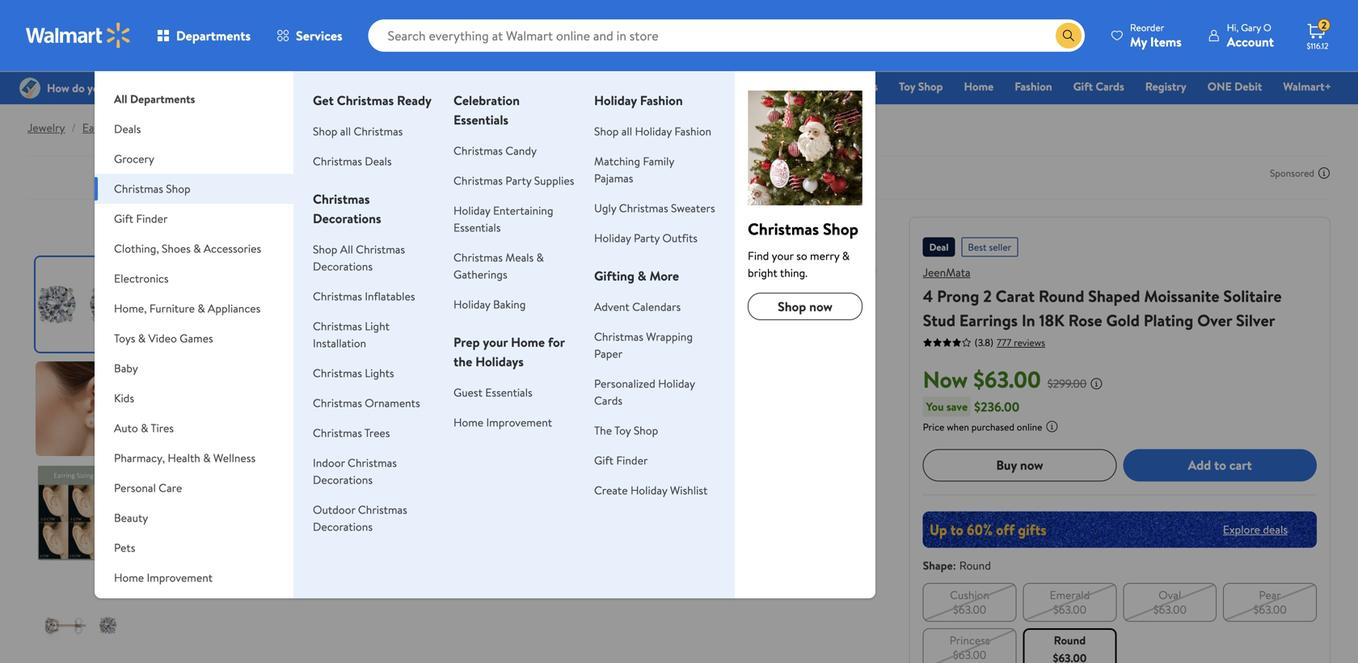 Task type: vqa. For each thing, say whether or not it's contained in the screenshot.
":"
yes



Task type: locate. For each thing, give the bounding box(es) containing it.
& right meals
[[537, 249, 544, 265]]

christmas candy
[[454, 143, 537, 158]]

cards left registry link
[[1096, 78, 1124, 94]]

party down the candy
[[506, 173, 532, 188]]

0 horizontal spatial /
[[72, 120, 76, 135]]

christmas up shop all christmas
[[337, 91, 394, 109]]

christmas deals
[[313, 153, 392, 169]]

0 vertical spatial silver
[[140, 120, 166, 135]]

reorder
[[1130, 21, 1165, 34]]

learn more about strikethrough prices image
[[1090, 377, 1103, 390]]

0 horizontal spatial cards
[[594, 393, 623, 408]]

0 vertical spatial gift finder link
[[642, 78, 711, 95]]

gifting & more
[[594, 267, 679, 285]]

0 vertical spatial toy
[[899, 78, 916, 94]]

christmas shop for christmas shop dropdown button
[[114, 181, 191, 196]]

0 horizontal spatial deals
[[114, 121, 141, 137]]

gift for gift finder dropdown button
[[114, 211, 133, 226]]

christmas up installation
[[313, 318, 362, 334]]

electronics inside dropdown button
[[114, 270, 169, 286]]

jeenmata link
[[923, 264, 971, 280]]

holiday inside holiday entertaining essentials
[[454, 203, 490, 218]]

holiday left entertaining
[[454, 203, 490, 218]]

gold
[[1106, 309, 1140, 332]]

in
[[1022, 309, 1036, 332]]

christmas up paper
[[594, 329, 644, 344]]

round right :
[[960, 557, 991, 573]]

departments up silver earrings link at left top
[[130, 91, 195, 107]]

0 vertical spatial home improvement
[[454, 414, 552, 430]]

now down merry
[[809, 298, 833, 315]]

deals up christmas candy
[[480, 78, 507, 94]]

grocery & essentials
[[528, 78, 628, 94]]

indoor christmas decorations link
[[313, 455, 397, 488]]

& right furniture
[[198, 300, 205, 316]]

1 horizontal spatial all
[[340, 241, 353, 257]]

round up 18k
[[1039, 285, 1085, 307]]

care
[[159, 480, 182, 496]]

christmas shop down search search field on the top
[[725, 78, 802, 94]]

0 horizontal spatial grocery
[[114, 151, 154, 167]]

1 vertical spatial grocery
[[114, 151, 154, 167]]

cushion
[[950, 587, 990, 603]]

shaped
[[1088, 285, 1140, 307]]

home
[[964, 78, 994, 94], [511, 333, 545, 351], [454, 414, 484, 430], [114, 570, 144, 585]]

gift right fashion link
[[1073, 78, 1093, 94]]

christmas down get christmas ready
[[354, 123, 403, 139]]

2 horizontal spatial earrings
[[960, 309, 1018, 332]]

when
[[947, 420, 969, 434]]

0 horizontal spatial finder
[[136, 211, 168, 226]]

fashion down holiday fashion
[[675, 123, 712, 139]]

1 horizontal spatial silver
[[1236, 309, 1275, 332]]

your inside prep your home for the holidays
[[483, 333, 508, 351]]

0 horizontal spatial electronics
[[114, 270, 169, 286]]

you
[[926, 398, 944, 414]]

indoor christmas decorations
[[313, 455, 397, 488]]

shop all christmas
[[313, 123, 403, 139]]

christmas down trees
[[348, 455, 397, 471]]

0 vertical spatial all
[[114, 91, 127, 107]]

holiday right create
[[631, 482, 667, 498]]

shop down thing.
[[778, 298, 806, 315]]

& inside dropdown button
[[198, 300, 205, 316]]

shop all christmas link
[[313, 123, 403, 139]]

improvement down guest essentials link
[[486, 414, 552, 430]]

4 decorations from the top
[[313, 519, 373, 534]]

1 horizontal spatial improvement
[[486, 414, 552, 430]]

$63.00 for emerald $63.00
[[1053, 601, 1087, 617]]

electronics for electronics link
[[823, 78, 878, 94]]

1 horizontal spatial all
[[622, 123, 632, 139]]

1 vertical spatial cards
[[594, 393, 623, 408]]

/
[[72, 120, 76, 135], [129, 120, 133, 135]]

0 horizontal spatial earrings
[[82, 120, 122, 135]]

1 vertical spatial party
[[634, 230, 660, 246]]

christmas candy link
[[454, 143, 537, 158]]

price
[[923, 420, 945, 434]]

0 horizontal spatial all
[[340, 123, 351, 139]]

christmas up clothing,
[[114, 181, 163, 196]]

gift inside "link"
[[649, 78, 669, 94]]

shop left 'home' link on the top
[[918, 78, 943, 94]]

improvement for the home improvement dropdown button
[[147, 570, 213, 585]]

home up patio
[[114, 570, 144, 585]]

grocery right "deals" link
[[528, 78, 567, 94]]

essentials up shop all holiday fashion "link"
[[580, 78, 628, 94]]

& left holiday fashion
[[570, 78, 577, 94]]

all up matching
[[622, 123, 632, 139]]

games
[[180, 330, 213, 346]]

0 vertical spatial christmas shop
[[725, 78, 802, 94]]

& right merry
[[842, 248, 850, 264]]

2 vertical spatial gift finder
[[594, 452, 648, 468]]

0 vertical spatial departments
[[176, 27, 251, 44]]

0 horizontal spatial home improvement
[[114, 570, 213, 585]]

shop up merry
[[823, 218, 859, 240]]

home left for
[[511, 333, 545, 351]]

gift finder link up shop all holiday fashion
[[642, 78, 711, 95]]

2 horizontal spatial deals
[[480, 78, 507, 94]]

0 vertical spatial party
[[506, 173, 532, 188]]

0 horizontal spatial your
[[483, 333, 508, 351]]

1 vertical spatial gift finder
[[114, 211, 168, 226]]

shop now
[[778, 298, 833, 315]]

all up 'jewelry / earrings / silver earrings'
[[114, 91, 127, 107]]

2 horizontal spatial finder
[[672, 78, 704, 94]]

now inside button
[[1020, 456, 1044, 474]]

$63.00 inside princess $63.00
[[953, 647, 987, 662]]

christmas shop for "christmas shop" link
[[725, 78, 802, 94]]

$63.00 for cushion $63.00
[[953, 601, 987, 617]]

best seller
[[968, 240, 1012, 254]]

the toy shop link
[[594, 422, 658, 438]]

christmas party supplies
[[454, 173, 574, 188]]

shop down grocery dropdown button
[[166, 181, 191, 196]]

round
[[1039, 285, 1085, 307], [960, 557, 991, 573], [1054, 632, 1086, 648]]

home improvement inside dropdown button
[[114, 570, 213, 585]]

christmas inside shop all christmas decorations
[[356, 241, 405, 257]]

essentials up home improvement link
[[485, 384, 533, 400]]

earrings inside jeenmata 4 prong 2 carat round shaped moissanite solitaire stud earrings in 18k rose gold plating over silver
[[960, 309, 1018, 332]]

all for holiday
[[622, 123, 632, 139]]

2 inside jeenmata 4 prong 2 carat round shaped moissanite solitaire stud earrings in 18k rose gold plating over silver
[[983, 285, 992, 307]]

$63.00 for now $63.00
[[974, 363, 1041, 395]]

departments inside dropdown button
[[176, 27, 251, 44]]

round down emerald $63.00
[[1054, 632, 1086, 648]]

pharmacy, health & wellness
[[114, 450, 256, 466]]

hi,
[[1227, 21, 1239, 34]]

decorations up christmas inflatables link
[[313, 258, 373, 274]]

christmas down installation
[[313, 365, 362, 381]]

1 vertical spatial now
[[1020, 456, 1044, 474]]

$299.00
[[1048, 376, 1087, 391]]

1 vertical spatial all
[[340, 241, 353, 257]]

0 vertical spatial your
[[772, 248, 794, 264]]

decorations down outdoor
[[313, 519, 373, 534]]

0 vertical spatial gift finder
[[649, 78, 704, 94]]

beauty button
[[95, 503, 294, 533]]

finder inside "link"
[[672, 78, 704, 94]]

toy inside toy shop link
[[899, 78, 916, 94]]

grocery for grocery & essentials
[[528, 78, 567, 94]]

best
[[968, 240, 987, 254]]

christmas wrapping paper
[[594, 329, 693, 361]]

emerald
[[1050, 587, 1090, 603]]

$63.00 inside cushion $63.00
[[953, 601, 987, 617]]

0 horizontal spatial improvement
[[147, 570, 213, 585]]

advent calendars link
[[594, 299, 681, 315]]

prep
[[454, 333, 480, 351]]

gift inside "link"
[[1073, 78, 1093, 94]]

your up the holidays
[[483, 333, 508, 351]]

find
[[748, 248, 769, 264]]

electronics down clothing,
[[114, 270, 169, 286]]

gift finder up clothing,
[[114, 211, 168, 226]]

&
[[570, 78, 577, 94], [193, 241, 201, 256], [842, 248, 850, 264], [537, 249, 544, 265], [638, 267, 647, 285], [198, 300, 205, 316], [138, 330, 146, 346], [141, 420, 148, 436], [203, 450, 211, 466], [142, 600, 149, 615]]

the
[[594, 422, 612, 438]]

silver down solitaire
[[1236, 309, 1275, 332]]

decorations inside indoor christmas decorations
[[313, 472, 373, 488]]

0 vertical spatial cards
[[1096, 78, 1124, 94]]

1 horizontal spatial toy
[[899, 78, 916, 94]]

0 vertical spatial 2
[[1322, 18, 1327, 32]]

4 prong 2 carat round shaped moissanite solitaire stud earrings in 18k rose gold plating over silver - image 3 of 5 image
[[36, 466, 130, 560]]

0 vertical spatial now
[[809, 298, 833, 315]]

1 horizontal spatial 2
[[1322, 18, 1327, 32]]

deals down 'all departments'
[[114, 121, 141, 137]]

silver earrings link
[[140, 120, 209, 135]]

3 decorations from the top
[[313, 472, 373, 488]]

shop left electronics link
[[777, 78, 802, 94]]

toy shop link
[[892, 78, 950, 95]]

improvement up garden
[[147, 570, 213, 585]]

matching family pajamas
[[594, 153, 674, 186]]

$63.00 inside emerald $63.00
[[1053, 601, 1087, 617]]

grocery inside dropdown button
[[114, 151, 154, 167]]

1 horizontal spatial home improvement
[[454, 414, 552, 430]]

0 horizontal spatial christmas shop
[[114, 181, 191, 196]]

grocery down 'jewelry / earrings / silver earrings'
[[114, 151, 154, 167]]

deals inside dropdown button
[[114, 121, 141, 137]]

shop up matching
[[594, 123, 619, 139]]

2 vertical spatial round
[[1054, 632, 1086, 648]]

home improvement down guest essentials link
[[454, 414, 552, 430]]

gatherings
[[454, 266, 507, 282]]

home left fashion link
[[964, 78, 994, 94]]

4
[[923, 285, 933, 307]]

cards inside the personalized holiday cards
[[594, 393, 623, 408]]

auto & tires button
[[95, 413, 294, 443]]

/ right 'earrings' link
[[129, 120, 133, 135]]

gift down the
[[594, 452, 614, 468]]

essentials down celebration
[[454, 111, 509, 129]]

ready
[[397, 91, 432, 109]]

2 all from the left
[[622, 123, 632, 139]]

shop down christmas decorations
[[313, 241, 338, 257]]

1 vertical spatial improvement
[[147, 570, 213, 585]]

2 left carat
[[983, 285, 992, 307]]

1 horizontal spatial party
[[634, 230, 660, 246]]

merry
[[810, 248, 840, 264]]

1 vertical spatial electronics
[[114, 270, 169, 286]]

1 vertical spatial round
[[960, 557, 991, 573]]

christmas down indoor christmas decorations
[[358, 502, 407, 517]]

toy right electronics link
[[899, 78, 916, 94]]

improvement inside dropdown button
[[147, 570, 213, 585]]

ad disclaimer and feedback image
[[1318, 167, 1331, 180]]

finder inside dropdown button
[[136, 211, 168, 226]]

gift up clothing,
[[114, 211, 133, 226]]

decorations up shop all christmas decorations
[[313, 209, 381, 227]]

0 vertical spatial electronics
[[823, 78, 878, 94]]

1 horizontal spatial your
[[772, 248, 794, 264]]

0 vertical spatial improvement
[[486, 414, 552, 430]]

celebration essentials
[[454, 91, 520, 129]]

gift up shop all holiday fashion
[[649, 78, 669, 94]]

departments
[[176, 27, 251, 44], [130, 91, 195, 107]]

1 vertical spatial home improvement
[[114, 570, 213, 585]]

gift inside dropdown button
[[114, 211, 133, 226]]

decorations inside "outdoor christmas decorations"
[[313, 519, 373, 534]]

& right toys
[[138, 330, 146, 346]]

improvement for home improvement link
[[486, 414, 552, 430]]

0 horizontal spatial party
[[506, 173, 532, 188]]

1 vertical spatial deals
[[114, 121, 141, 137]]

/ right jewelry at the top of page
[[72, 120, 76, 135]]

1 horizontal spatial finder
[[616, 452, 648, 468]]

2 vertical spatial finder
[[616, 452, 648, 468]]

earrings right jewelry at the top of page
[[82, 120, 122, 135]]

gift finder down the toy shop
[[594, 452, 648, 468]]

hi, gary o account
[[1227, 21, 1274, 51]]

1 horizontal spatial cards
[[1096, 78, 1124, 94]]

0 horizontal spatial toy
[[614, 422, 631, 438]]

departments up all departments link
[[176, 27, 251, 44]]

1 horizontal spatial deals
[[365, 153, 392, 169]]

purchased
[[972, 420, 1015, 434]]

0 vertical spatial grocery
[[528, 78, 567, 94]]

christmas up inflatables in the left top of the page
[[356, 241, 405, 257]]

reviews
[[1014, 336, 1045, 349]]

deals down shop all christmas
[[365, 153, 392, 169]]

party down ugly christmas sweaters
[[634, 230, 660, 246]]

fashion
[[1015, 78, 1052, 94], [640, 91, 683, 109], [675, 123, 712, 139]]

1 horizontal spatial now
[[1020, 456, 1044, 474]]

1 vertical spatial silver
[[1236, 309, 1275, 332]]

candy
[[506, 143, 537, 158]]

round inside jeenmata 4 prong 2 carat round shaped moissanite solitaire stud earrings in 18k rose gold plating over silver
[[1039, 285, 1085, 307]]

christmas lights link
[[313, 365, 394, 381]]

oval
[[1159, 587, 1182, 603]]

shop all holiday fashion
[[594, 123, 712, 139]]

all up the christmas deals at the top of page
[[340, 123, 351, 139]]

1 vertical spatial finder
[[136, 211, 168, 226]]

christmas inside christmas meals & gatherings
[[454, 249, 503, 265]]

4 prong 2 carat round shaped moissanite solitaire stud earrings in 18k rose gold plating over silver - image 1 of 5 image
[[36, 257, 130, 352]]

777
[[997, 336, 1012, 349]]

deals for deals dropdown button
[[114, 121, 141, 137]]

decorations inside shop all christmas decorations
[[313, 258, 373, 274]]

1 vertical spatial 2
[[983, 285, 992, 307]]

over
[[1198, 309, 1232, 332]]

holiday entertaining essentials link
[[454, 203, 553, 235]]

all down christmas decorations
[[340, 241, 353, 257]]

1 all from the left
[[340, 123, 351, 139]]

gift for the gift cards "link"
[[1073, 78, 1093, 94]]

garden
[[152, 600, 188, 615]]

gift finder link down the toy shop
[[594, 452, 648, 468]]

1 horizontal spatial christmas shop
[[725, 78, 802, 94]]

christmas shop link
[[717, 78, 809, 95]]

0 horizontal spatial now
[[809, 298, 833, 315]]

1 horizontal spatial electronics
[[823, 78, 878, 94]]

pharmacy, health & wellness button
[[95, 443, 294, 473]]

princess
[[950, 632, 990, 648]]

essentials up christmas meals & gatherings
[[454, 220, 501, 235]]

0 vertical spatial round
[[1039, 285, 1085, 307]]

toys & video games
[[114, 330, 213, 346]]

christmas up so
[[748, 218, 819, 240]]

0 vertical spatial deals
[[480, 78, 507, 94]]

outfits
[[663, 230, 698, 246]]

princess $63.00
[[950, 632, 990, 662]]

finder down the toy shop
[[616, 452, 648, 468]]

2 decorations from the top
[[313, 258, 373, 274]]

(3.8) 777 reviews
[[975, 336, 1045, 349]]

your inside the "christmas shop find your so merry & bright thing."
[[772, 248, 794, 264]]

christmas shop inside dropdown button
[[114, 181, 191, 196]]

0 horizontal spatial 2
[[983, 285, 992, 307]]

1 vertical spatial christmas shop
[[114, 181, 191, 196]]

decorations down indoor
[[313, 472, 373, 488]]

your left so
[[772, 248, 794, 264]]

& right shoes
[[193, 241, 201, 256]]

home improvement for home improvement link
[[454, 414, 552, 430]]

decorations
[[313, 209, 381, 227], [313, 258, 373, 274], [313, 472, 373, 488], [313, 519, 373, 534]]

1 horizontal spatial earrings
[[169, 120, 209, 135]]

shape : round
[[923, 557, 991, 573]]

1 vertical spatial gift finder link
[[594, 452, 648, 468]]

video
[[148, 330, 177, 346]]

cards down 'personalized'
[[594, 393, 623, 408]]

earrings up grocery dropdown button
[[169, 120, 209, 135]]

home improvement up garden
[[114, 570, 213, 585]]

2 / from the left
[[129, 120, 133, 135]]

1 horizontal spatial /
[[129, 120, 133, 135]]

up to sixty percent off deals. shop now. image
[[923, 511, 1317, 548]]

1 vertical spatial your
[[483, 333, 508, 351]]

0 horizontal spatial gift finder
[[114, 211, 168, 226]]

1 horizontal spatial grocery
[[528, 78, 567, 94]]

holiday down gatherings
[[454, 296, 490, 312]]

bright
[[748, 265, 778, 281]]

oval $63.00
[[1153, 587, 1187, 617]]

toy right the
[[614, 422, 631, 438]]

christmas down christmas deals link
[[313, 190, 370, 208]]

pharmacy,
[[114, 450, 165, 466]]

2 up "$116.12"
[[1322, 18, 1327, 32]]

christmas light installation link
[[313, 318, 390, 351]]

personalized
[[594, 376, 656, 391]]

0 horizontal spatial silver
[[140, 120, 166, 135]]

seller
[[989, 240, 1012, 254]]

so
[[797, 248, 807, 264]]

christmas inside the "christmas shop find your so merry & bright thing."
[[748, 218, 819, 240]]

0 vertical spatial finder
[[672, 78, 704, 94]]

christmas up gatherings
[[454, 249, 503, 265]]

silver down 'all departments'
[[140, 120, 166, 135]]

& inside the "christmas shop find your so merry & bright thing."
[[842, 248, 850, 264]]



Task type: describe. For each thing, give the bounding box(es) containing it.
home inside prep your home for the holidays
[[511, 333, 545, 351]]

calendars
[[632, 299, 681, 315]]

add to cart button
[[1123, 449, 1317, 481]]

family
[[643, 153, 674, 169]]

christmas up the holiday party outfits at the top of page
[[619, 200, 668, 216]]

christmas up christmas trees
[[313, 395, 362, 411]]

gary
[[1241, 21, 1261, 34]]

holiday down 'ugly'
[[594, 230, 631, 246]]

finder for gift finder dropdown button
[[136, 211, 168, 226]]

personal care button
[[95, 473, 294, 503]]

shop down the personalized holiday cards
[[634, 422, 658, 438]]

shop all christmas decorations link
[[313, 241, 405, 274]]

all inside shop all christmas decorations
[[340, 241, 353, 257]]

christmas inside 'christmas light installation'
[[313, 318, 362, 334]]

essentials inside holiday entertaining essentials
[[454, 220, 501, 235]]

1 vertical spatial toy
[[614, 422, 631, 438]]

home down guest
[[454, 414, 484, 430]]

christmas down walmart site-wide search field
[[725, 78, 775, 94]]

lights
[[365, 365, 394, 381]]

now
[[923, 363, 968, 395]]

jewelry link
[[27, 120, 65, 135]]

essentials inside celebration essentials
[[454, 111, 509, 129]]

advent calendars
[[594, 299, 681, 315]]

shop down get
[[313, 123, 338, 139]]

christmas down christmas candy
[[454, 173, 503, 188]]

buy now button
[[923, 449, 1117, 481]]

christmas ornaments link
[[313, 395, 420, 411]]

fashion up shop all holiday fashion
[[640, 91, 683, 109]]

& right patio
[[142, 600, 149, 615]]

walmart image
[[26, 23, 131, 49]]

legal information image
[[1046, 420, 1059, 433]]

registry link
[[1138, 78, 1194, 95]]

baking
[[493, 296, 526, 312]]

& inside christmas meals & gatherings
[[537, 249, 544, 265]]

cart
[[1230, 456, 1252, 474]]

christmas inside christmas wrapping paper
[[594, 329, 644, 344]]

indoor
[[313, 455, 345, 471]]

prong
[[937, 285, 980, 307]]

finder for the top the gift finder "link"
[[672, 78, 704, 94]]

prep your home for the holidays
[[454, 333, 565, 370]]

christmas inflatables
[[313, 288, 415, 304]]

auto & tires
[[114, 420, 174, 436]]

essentials inside grocery & essentials link
[[580, 78, 628, 94]]

finder for the bottommost the gift finder "link"
[[616, 452, 648, 468]]

wrapping
[[646, 329, 693, 344]]

jewelry / earrings / silver earrings
[[27, 120, 209, 135]]

entertaining
[[493, 203, 553, 218]]

home,
[[114, 300, 147, 316]]

party for christmas
[[506, 173, 532, 188]]

& inside dropdown button
[[193, 241, 201, 256]]

silver inside jeenmata 4 prong 2 carat round shaped moissanite solitaire stud earrings in 18k rose gold plating over silver
[[1236, 309, 1275, 332]]

gift finder inside dropdown button
[[114, 211, 168, 226]]

outdoor christmas decorations link
[[313, 502, 407, 534]]

fashion link
[[1008, 78, 1060, 95]]

shoes
[[162, 241, 191, 256]]

christmas shop image
[[748, 91, 863, 205]]

christmas down celebration essentials
[[454, 143, 503, 158]]

patio & garden button
[[95, 593, 294, 623]]

baby button
[[95, 353, 294, 383]]

holiday party outfits
[[594, 230, 698, 246]]

now for buy now
[[1020, 456, 1044, 474]]

1 decorations from the top
[[313, 209, 381, 227]]

holidays
[[476, 353, 524, 370]]

shop now link
[[748, 293, 863, 320]]

toys & video games button
[[95, 323, 294, 353]]

shop inside shop all christmas decorations
[[313, 241, 338, 257]]

the
[[454, 353, 472, 370]]

o
[[1264, 21, 1272, 34]]

pets
[[114, 540, 135, 555]]

christmas shop button
[[95, 174, 294, 204]]

walmart+
[[1283, 78, 1332, 94]]

electronics for electronics dropdown button
[[114, 270, 169, 286]]

matching
[[594, 153, 640, 169]]

& left tires
[[141, 420, 148, 436]]

pear
[[1259, 587, 1281, 603]]

2 vertical spatial deals
[[365, 153, 392, 169]]

electronics link
[[816, 78, 885, 95]]

christmas up christmas light installation link
[[313, 288, 362, 304]]

home improvement for the home improvement dropdown button
[[114, 570, 213, 585]]

you save $236.00
[[926, 398, 1020, 415]]

deal
[[930, 240, 949, 254]]

moissanite
[[1144, 285, 1220, 307]]

& left the more
[[638, 267, 647, 285]]

online
[[1017, 420, 1043, 434]]

shop inside the "christmas shop find your so merry & bright thing."
[[823, 218, 859, 240]]

gift cards link
[[1066, 78, 1132, 95]]

1 / from the left
[[72, 120, 76, 135]]

beauty
[[114, 510, 148, 526]]

stud
[[923, 309, 956, 332]]

account
[[1227, 33, 1274, 51]]

trees
[[365, 425, 390, 441]]

$236.00
[[974, 398, 1020, 415]]

gift for the top the gift finder "link"
[[649, 78, 669, 94]]

holiday up family
[[635, 123, 672, 139]]

pets button
[[95, 533, 294, 563]]

round button
[[1023, 628, 1117, 663]]

christmas inside indoor christmas decorations
[[348, 455, 397, 471]]

outdoor
[[313, 502, 355, 517]]

$63.00 for oval $63.00
[[1153, 601, 1187, 617]]

grocery for grocery
[[114, 151, 154, 167]]

christmas inside christmas decorations
[[313, 190, 370, 208]]

holiday up shop all holiday fashion
[[594, 91, 637, 109]]

Walmart Site-Wide search field
[[368, 19, 1085, 52]]

& right health
[[203, 450, 211, 466]]

all for get
[[340, 123, 351, 139]]

4 prong 2 carat round shaped moissanite solitaire stud earrings in 18k rose gold plating over silver - image 4 of 5 image
[[36, 570, 130, 663]]

:
[[953, 557, 956, 573]]

shape list
[[920, 580, 1320, 663]]

$63.00 for pear $63.00
[[1254, 601, 1287, 617]]

Search search field
[[368, 19, 1085, 52]]

1 vertical spatial departments
[[130, 91, 195, 107]]

my
[[1130, 33, 1147, 51]]

4 prong 2 carat round shaped moissanite solitaire stud earrings in 18k rose gold plating over silver - image 2 of 5 image
[[36, 361, 130, 456]]

18k
[[1039, 309, 1065, 332]]

holiday inside the personalized holiday cards
[[658, 376, 695, 391]]

for
[[548, 333, 565, 351]]

christmas up indoor
[[313, 425, 362, 441]]

search icon image
[[1062, 29, 1075, 42]]

cushion $63.00
[[950, 587, 990, 617]]

$63.00 for princess $63.00
[[953, 647, 987, 662]]

0 horizontal spatial all
[[114, 91, 127, 107]]

christmas party supplies link
[[454, 173, 574, 188]]

gift for the bottommost the gift finder "link"
[[594, 452, 614, 468]]

wishlist
[[670, 482, 708, 498]]

christmas down shop all christmas
[[313, 153, 362, 169]]

deals for "deals" link
[[480, 78, 507, 94]]

party for holiday
[[634, 230, 660, 246]]

one debit
[[1208, 78, 1262, 94]]

cards inside "link"
[[1096, 78, 1124, 94]]

inflatables
[[365, 288, 415, 304]]

home, furniture & appliances button
[[95, 294, 294, 323]]

now for shop now
[[809, 298, 833, 315]]

(3.8)
[[975, 336, 994, 349]]

toy shop
[[899, 78, 943, 94]]

2 horizontal spatial gift finder
[[649, 78, 704, 94]]

1 horizontal spatial gift finder
[[594, 452, 648, 468]]

fashion right 'home' link on the top
[[1015, 78, 1052, 94]]

christmas inflatables link
[[313, 288, 415, 304]]

round inside button
[[1054, 632, 1086, 648]]

create
[[594, 482, 628, 498]]

shop inside dropdown button
[[166, 181, 191, 196]]

jeenmata
[[923, 264, 971, 280]]

gift cards
[[1073, 78, 1124, 94]]

add to favorites list, 4 prong 2 carat round shaped moissanite solitaire stud earrings in 18k rose gold plating over silver image
[[851, 224, 871, 245]]

christmas inside "outdoor christmas decorations"
[[358, 502, 407, 517]]

kids
[[114, 390, 134, 406]]

installation
[[313, 335, 366, 351]]

appliances
[[208, 300, 261, 316]]

home inside dropdown button
[[114, 570, 144, 585]]

advent
[[594, 299, 630, 315]]

toys
[[114, 330, 135, 346]]

christmas inside dropdown button
[[114, 181, 163, 196]]

christmas ornaments
[[313, 395, 420, 411]]



